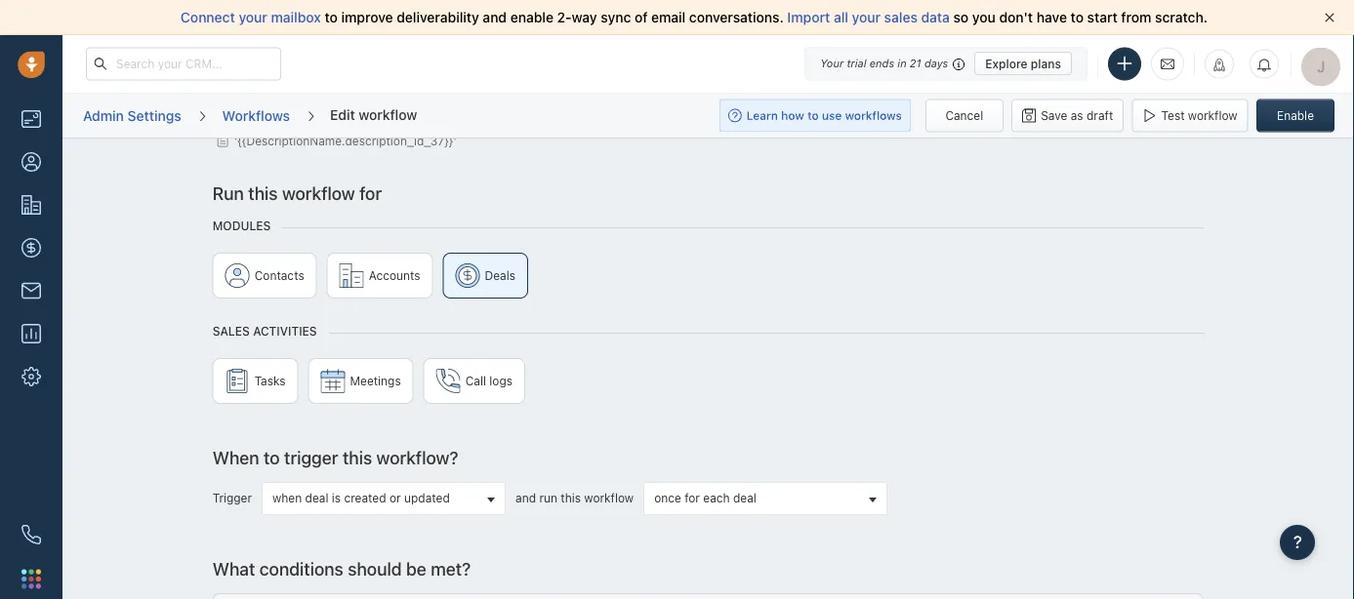 Task type: locate. For each thing, give the bounding box(es) containing it.
run this workflow for
[[213, 182, 382, 203]]

tasks button
[[213, 358, 298, 404]]

connect your mailbox to improve deliverability and enable 2-way sync of email conversations. import all your sales data so you don't have to start from scratch.
[[181, 9, 1208, 25]]

meetings button
[[308, 358, 414, 404]]

2 your from the left
[[852, 9, 881, 25]]

when
[[273, 491, 302, 505]]

your right all
[[852, 9, 881, 25]]

workflows link
[[221, 100, 291, 131]]

trigger
[[284, 447, 338, 468]]

workflow right "test" on the right top of page
[[1189, 109, 1238, 123]]

when deal is created or updated button
[[262, 482, 506, 515]]

should
[[348, 558, 402, 579]]

close image
[[1325, 13, 1335, 22]]

is
[[332, 491, 341, 505]]

call logs button
[[424, 358, 526, 404]]

0 horizontal spatial and
[[483, 9, 507, 25]]

you
[[973, 9, 996, 25]]

tasks
[[255, 374, 286, 388]]

what conditions should be met?
[[213, 558, 471, 579]]

1 horizontal spatial and
[[516, 491, 536, 505]]

group for sales activities
[[213, 358, 1205, 414]]

deal
[[305, 491, 329, 505], [733, 491, 757, 505]]

import all your sales data link
[[788, 9, 954, 25]]

2 vertical spatial this
[[561, 491, 581, 505]]

for left each
[[685, 491, 700, 505]]

0 vertical spatial group
[[213, 252, 1205, 308]]

1 horizontal spatial this
[[343, 447, 372, 468]]

workflow
[[359, 106, 417, 122], [1189, 109, 1238, 123], [282, 182, 355, 203], [584, 491, 634, 505]]

for
[[360, 182, 382, 203], [685, 491, 700, 505]]

run
[[213, 182, 244, 203]]

when to trigger this workflow?
[[213, 447, 459, 468]]

1 horizontal spatial for
[[685, 491, 700, 505]]

0 horizontal spatial deal
[[305, 491, 329, 505]]

workflow left once at bottom
[[584, 491, 634, 505]]

deliverability
[[397, 9, 479, 25]]

of
[[635, 9, 648, 25]]

1 group from the top
[[213, 252, 1205, 308]]

2 deal from the left
[[733, 491, 757, 505]]

your trial ends in 21 days
[[821, 57, 949, 70]]

0 vertical spatial for
[[360, 182, 382, 203]]

to right mailbox
[[325, 9, 338, 25]]

deal left is
[[305, 491, 329, 505]]

phone element
[[12, 516, 51, 555]]

accounts button
[[327, 252, 433, 298]]

save as draft
[[1041, 109, 1114, 123]]

2-
[[557, 9, 572, 25]]

0 horizontal spatial this
[[248, 182, 278, 203]]

trial
[[847, 57, 867, 70]]

2 group from the top
[[213, 358, 1205, 414]]

your left mailbox
[[239, 9, 268, 25]]

and left enable
[[483, 9, 507, 25]]

enable
[[511, 9, 554, 25]]

email
[[652, 9, 686, 25]]

logs
[[490, 374, 513, 388]]

conversations.
[[690, 9, 784, 25]]

21
[[910, 57, 922, 70]]

to right when
[[264, 447, 280, 468]]

this
[[248, 182, 278, 203], [343, 447, 372, 468], [561, 491, 581, 505]]

group containing contacts
[[213, 252, 1205, 308]]

workflow?
[[377, 447, 459, 468]]

'{{descriptionname.description_id_37}}'
[[234, 133, 457, 147]]

deal right each
[[733, 491, 757, 505]]

what
[[213, 558, 255, 579]]

explore
[[986, 57, 1028, 70]]

send email image
[[1161, 56, 1175, 72]]

accounts
[[369, 269, 420, 282]]

as
[[1071, 109, 1084, 123]]

to left start
[[1071, 9, 1084, 25]]

workflow down '{{descriptionname.description_id_37}}'
[[282, 182, 355, 203]]

when
[[213, 447, 259, 468]]

1 horizontal spatial to
[[325, 9, 338, 25]]

1 vertical spatial group
[[213, 358, 1205, 414]]

workflows
[[222, 107, 290, 123]]

1 horizontal spatial deal
[[733, 491, 757, 505]]

2 horizontal spatial this
[[561, 491, 581, 505]]

test
[[1162, 109, 1185, 123]]

from
[[1122, 9, 1152, 25]]

0 horizontal spatial your
[[239, 9, 268, 25]]

Search your CRM... text field
[[86, 47, 281, 81]]

and left run
[[516, 491, 536, 505]]

1 vertical spatial for
[[685, 491, 700, 505]]

group
[[213, 252, 1205, 308], [213, 358, 1205, 414]]

1 vertical spatial and
[[516, 491, 536, 505]]

scratch.
[[1156, 9, 1208, 25]]

your
[[239, 9, 268, 25], [852, 9, 881, 25]]

explore plans
[[986, 57, 1062, 70]]

and
[[483, 9, 507, 25], [516, 491, 536, 505]]

for down '{{descriptionname.description_id_37}}'
[[360, 182, 382, 203]]

1 vertical spatial this
[[343, 447, 372, 468]]

group containing tasks
[[213, 358, 1205, 414]]

to
[[325, 9, 338, 25], [1071, 9, 1084, 25], [264, 447, 280, 468]]

modules
[[213, 219, 271, 232]]

so
[[954, 9, 969, 25]]

0 horizontal spatial for
[[360, 182, 382, 203]]

deals button
[[443, 252, 528, 298]]

and run this workflow
[[516, 491, 634, 505]]

all
[[834, 9, 849, 25]]

1 horizontal spatial your
[[852, 9, 881, 25]]



Task type: describe. For each thing, give the bounding box(es) containing it.
for inside button
[[685, 491, 700, 505]]

contacts button
[[213, 252, 317, 298]]

run
[[540, 491, 558, 505]]

in
[[898, 57, 907, 70]]

be
[[406, 558, 427, 579]]

explore plans link
[[975, 52, 1072, 75]]

connect your mailbox link
[[181, 9, 325, 25]]

2 horizontal spatial to
[[1071, 9, 1084, 25]]

draft
[[1087, 109, 1114, 123]]

enable button
[[1257, 99, 1335, 132]]

admin
[[83, 107, 124, 123]]

contacts
[[255, 269, 304, 282]]

days
[[925, 57, 949, 70]]

cancel
[[946, 109, 984, 123]]

0 horizontal spatial to
[[264, 447, 280, 468]]

plans
[[1031, 57, 1062, 70]]

admin settings link
[[82, 100, 182, 131]]

once for each deal button
[[644, 482, 888, 515]]

cancel button
[[926, 99, 1004, 132]]

group for modules
[[213, 252, 1205, 308]]

sales
[[213, 324, 250, 338]]

trigger
[[213, 491, 252, 505]]

activities
[[253, 324, 317, 338]]

import
[[788, 9, 831, 25]]

data
[[922, 9, 950, 25]]

connect
[[181, 9, 235, 25]]

freshworks switcher image
[[21, 570, 41, 589]]

call logs
[[466, 374, 513, 388]]

once
[[655, 491, 682, 505]]

mailbox
[[271, 9, 321, 25]]

met?
[[431, 558, 471, 579]]

0 vertical spatial this
[[248, 182, 278, 203]]

settings
[[128, 107, 181, 123]]

call
[[466, 374, 486, 388]]

when deal is created or updated
[[273, 491, 450, 505]]

save
[[1041, 109, 1068, 123]]

sync
[[601, 9, 631, 25]]

don't
[[1000, 9, 1033, 25]]

or
[[390, 491, 401, 505]]

workflow right edit
[[359, 106, 417, 122]]

conditions
[[260, 558, 344, 579]]

1 deal from the left
[[305, 491, 329, 505]]

sales activities
[[213, 324, 317, 338]]

once for each deal
[[655, 491, 757, 505]]

start
[[1088, 9, 1118, 25]]

ends
[[870, 57, 895, 70]]

updated
[[404, 491, 450, 505]]

meetings
[[350, 374, 401, 388]]

enable
[[1278, 109, 1315, 123]]

way
[[572, 9, 597, 25]]

phone image
[[21, 525, 41, 545]]

edit
[[330, 106, 355, 122]]

edit workflow
[[330, 106, 417, 122]]

what's new image
[[1213, 58, 1227, 72]]

created
[[344, 491, 386, 505]]

admin settings
[[83, 107, 181, 123]]

each
[[704, 491, 730, 505]]

deals
[[485, 269, 516, 282]]

sales
[[885, 9, 918, 25]]

test workflow button
[[1133, 99, 1249, 132]]

test workflow
[[1162, 109, 1238, 123]]

0 vertical spatial and
[[483, 9, 507, 25]]

improve
[[341, 9, 393, 25]]

your
[[821, 57, 844, 70]]

workflow inside 'button'
[[1189, 109, 1238, 123]]

have
[[1037, 9, 1068, 25]]

save as draft button
[[1012, 99, 1124, 132]]

1 your from the left
[[239, 9, 268, 25]]



Task type: vqa. For each thing, say whether or not it's contained in the screenshot.
the bottom 'MARK COMPLETE'
no



